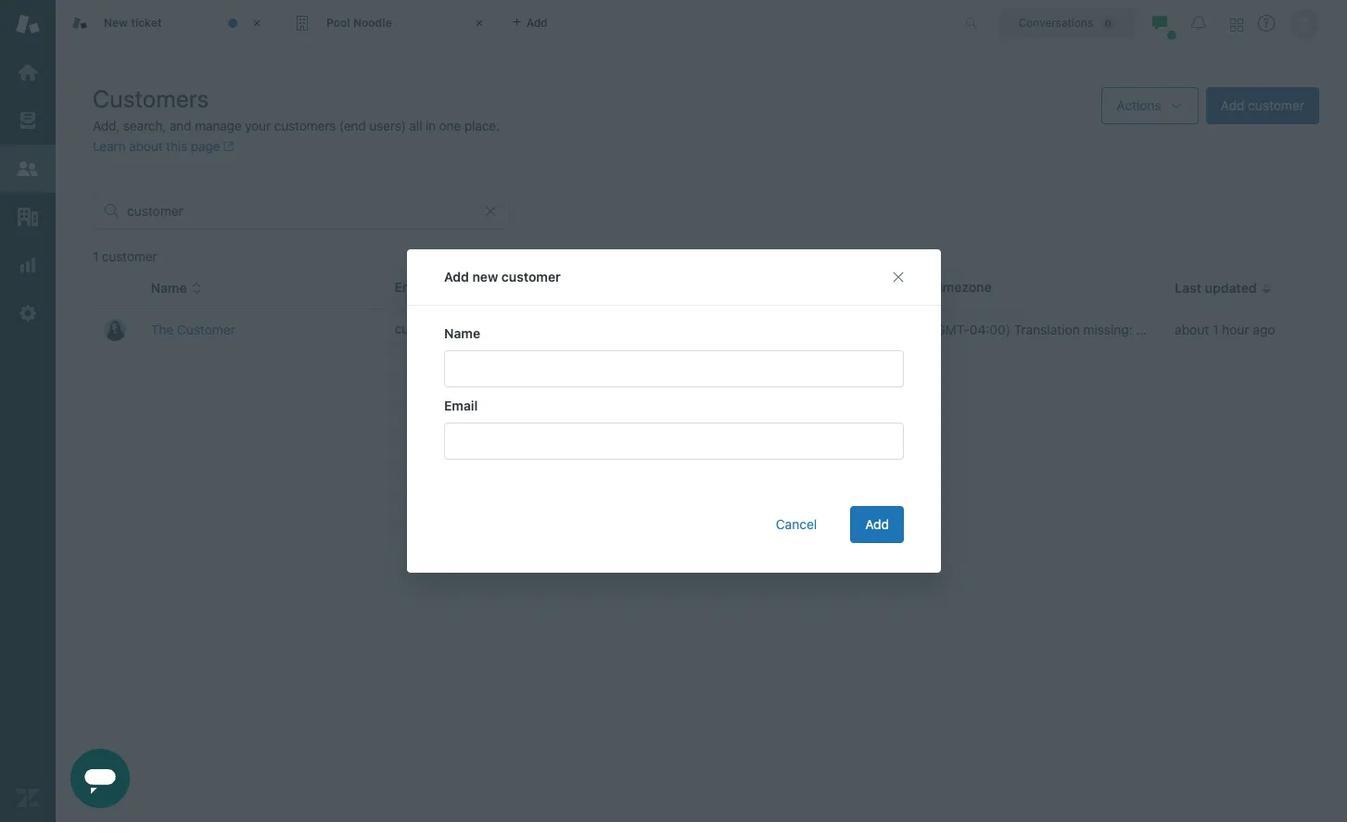 Task type: describe. For each thing, give the bounding box(es) containing it.
tabs tab list
[[56, 0, 946, 46]]

0 vertical spatial 1
[[93, 249, 99, 264]]

zendesk support image
[[16, 12, 40, 36]]

manage
[[195, 118, 242, 134]]

conversations
[[1019, 15, 1094, 29]]

place.
[[465, 118, 500, 134]]

1 vertical spatial about
[[1176, 322, 1210, 338]]

Email field
[[444, 423, 904, 460]]

zendesk products image
[[1231, 18, 1244, 31]]

add customer
[[1221, 97, 1305, 113]]

customer@example.com
[[395, 321, 542, 337]]

(gmt-
[[932, 322, 970, 338]]

customers add, search, and manage your customers (end users) all in one place.
[[93, 84, 500, 134]]

one
[[439, 118, 461, 134]]

the customer link
[[151, 322, 236, 338]]

1 horizontal spatial 1
[[1213, 322, 1219, 338]]

(opens in a new tab) image
[[220, 141, 234, 152]]

add,
[[93, 118, 120, 134]]

the
[[151, 322, 174, 338]]

close image inside 'new ticket' tab
[[248, 14, 266, 32]]

us-
[[1158, 322, 1181, 338]]

ago
[[1254, 322, 1276, 338]]

1.txt.timezone.america_ne
[[1193, 322, 1348, 338]]

and
[[170, 118, 191, 134]]

customer for 1 customer
[[102, 249, 157, 264]]

pool noodle tab
[[278, 0, 501, 46]]

new
[[472, 269, 498, 285]]

customers image
[[16, 157, 40, 181]]

add for customer
[[1221, 97, 1245, 113]]

add button
[[850, 507, 904, 544]]

about 1 hour ago
[[1176, 322, 1276, 338]]

x icon image
[[483, 204, 498, 219]]

new
[[104, 16, 128, 29]]

learn
[[93, 138, 126, 154]]

cancel button
[[761, 507, 832, 544]]

all
[[410, 118, 422, 134]]

add for new
[[444, 269, 469, 285]]

organizations image
[[16, 205, 40, 229]]

0 horizontal spatial about
[[129, 138, 163, 154]]

Name field
[[444, 351, 904, 388]]

(gmt-04:00) translation missing: en-us-x-1.txt.timezone.america_ne
[[932, 322, 1348, 338]]

last updated button
[[1176, 280, 1272, 297]]

your
[[245, 118, 271, 134]]

search,
[[123, 118, 166, 134]]

en-
[[1137, 322, 1158, 338]]

pool noodle
[[327, 16, 392, 29]]

name button
[[151, 280, 202, 297]]

learn about this page
[[93, 138, 220, 154]]

04:00)
[[970, 322, 1011, 338]]



Task type: locate. For each thing, give the bounding box(es) containing it.
2 vertical spatial customer
[[501, 269, 561, 285]]

translation
[[1015, 322, 1081, 338]]

Search customers field
[[127, 203, 476, 220]]

learn about this page link
[[93, 138, 234, 154]]

0 horizontal spatial 1
[[93, 249, 99, 264]]

add right "cancel"
[[865, 517, 889, 533]]

customers
[[274, 118, 336, 134]]

2 close image from the left
[[470, 14, 489, 32]]

about down last
[[1176, 322, 1210, 338]]

0 vertical spatial customer
[[1249, 97, 1305, 113]]

add down zendesk products 'icon' in the right of the page
[[1221, 97, 1245, 113]]

conversations button
[[999, 8, 1136, 38]]

1 vertical spatial customer
[[102, 249, 157, 264]]

views image
[[16, 109, 40, 133]]

hour
[[1223, 322, 1250, 338]]

about
[[129, 138, 163, 154], [1176, 322, 1210, 338]]

add
[[1221, 97, 1245, 113], [444, 269, 469, 285], [865, 517, 889, 533]]

new ticket
[[104, 16, 162, 29]]

1 horizontal spatial add
[[865, 517, 889, 533]]

get help image
[[1259, 15, 1276, 32]]

1 horizontal spatial name
[[444, 326, 480, 341]]

2 vertical spatial add
[[865, 517, 889, 533]]

name down new
[[444, 326, 480, 341]]

main element
[[0, 0, 56, 823]]

updated
[[1206, 280, 1258, 296]]

1 vertical spatial 1
[[1213, 322, 1219, 338]]

1 customer
[[93, 249, 157, 264]]

about down search,
[[129, 138, 163, 154]]

0 horizontal spatial close image
[[248, 14, 266, 32]]

1 horizontal spatial close image
[[470, 14, 489, 32]]

customer
[[177, 322, 236, 338]]

customer inside button
[[1249, 97, 1305, 113]]

0 horizontal spatial name
[[151, 280, 187, 296]]

1 horizontal spatial about
[[1176, 322, 1210, 338]]

name
[[151, 280, 187, 296], [444, 326, 480, 341]]

0 vertical spatial name
[[151, 280, 187, 296]]

2 horizontal spatial customer
[[1249, 97, 1305, 113]]

1 left the hour
[[1213, 322, 1219, 338]]

in
[[426, 118, 436, 134]]

last
[[1176, 280, 1202, 296]]

customer
[[1249, 97, 1305, 113], [102, 249, 157, 264], [501, 269, 561, 285]]

add new customer dialog
[[407, 250, 941, 573]]

close image inside pool noodle tab
[[470, 14, 489, 32]]

close image
[[248, 14, 266, 32], [470, 14, 489, 32]]

email
[[444, 398, 478, 414]]

0 horizontal spatial add
[[444, 269, 469, 285]]

new ticket tab
[[56, 0, 278, 46]]

0 horizontal spatial customer
[[102, 249, 157, 264]]

reporting image
[[16, 253, 40, 277]]

1
[[93, 249, 99, 264], [1213, 322, 1219, 338]]

customers
[[93, 84, 209, 112]]

1 horizontal spatial customer
[[501, 269, 561, 285]]

last updated
[[1176, 280, 1258, 296]]

(end
[[339, 118, 366, 134]]

get started image
[[16, 60, 40, 84]]

x-
[[1181, 322, 1193, 338]]

users)
[[369, 118, 406, 134]]

page
[[191, 138, 220, 154]]

zendesk image
[[16, 787, 40, 811]]

customer right new
[[501, 269, 561, 285]]

noodle
[[353, 16, 392, 29]]

2 horizontal spatial add
[[1221, 97, 1245, 113]]

1 close image from the left
[[248, 14, 266, 32]]

1 vertical spatial name
[[444, 326, 480, 341]]

name up the
[[151, 280, 187, 296]]

customer down get help icon
[[1249, 97, 1305, 113]]

name inside add new customer dialog
[[444, 326, 480, 341]]

add left new
[[444, 269, 469, 285]]

add customer button
[[1207, 87, 1320, 124]]

ticket
[[131, 16, 162, 29]]

pool
[[327, 16, 350, 29]]

1 vertical spatial add
[[444, 269, 469, 285]]

1 right reporting image
[[93, 249, 99, 264]]

0 vertical spatial about
[[129, 138, 163, 154]]

customer inside dialog
[[501, 269, 561, 285]]

cancel
[[776, 517, 817, 533]]

the customer
[[151, 322, 236, 338]]

customer for add customer
[[1249, 97, 1305, 113]]

customer up name button
[[102, 249, 157, 264]]

admin image
[[16, 302, 40, 326]]

this
[[166, 138, 187, 154]]

close modal image
[[891, 270, 906, 285]]

add new customer
[[444, 269, 561, 285]]

0 vertical spatial add
[[1221, 97, 1245, 113]]

missing:
[[1084, 322, 1133, 338]]

name inside name button
[[151, 280, 187, 296]]



Task type: vqa. For each thing, say whether or not it's contained in the screenshot.
'CANCEL' button
yes



